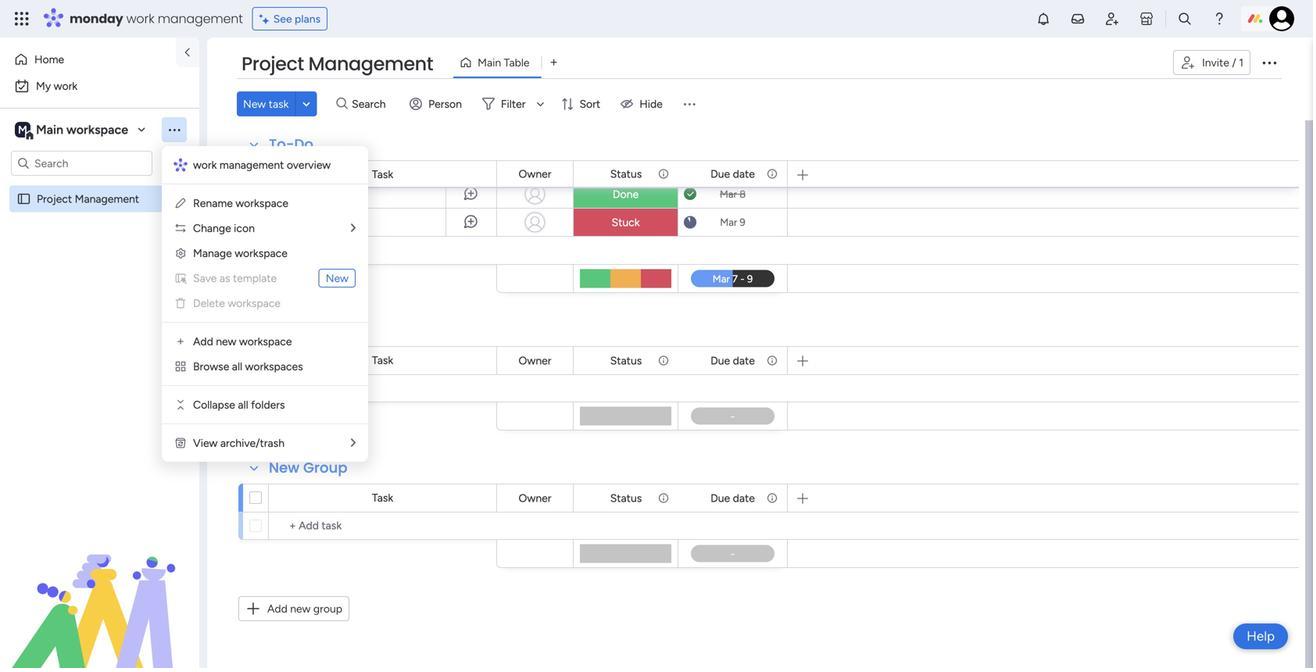Task type: locate. For each thing, give the bounding box(es) containing it.
table
[[504, 56, 530, 69]]

main left table
[[478, 56, 501, 69]]

0 vertical spatial due date field
[[707, 165, 759, 183]]

1 vertical spatial mar
[[720, 216, 738, 229]]

0 vertical spatial project
[[242, 51, 304, 77]]

1 vertical spatial project management
[[37, 192, 139, 206]]

0 horizontal spatial work
[[54, 79, 78, 93]]

3 due date from the top
[[711, 492, 755, 505]]

new inside field
[[269, 458, 300, 478]]

work right "my"
[[54, 79, 78, 93]]

0 vertical spatial project management
[[242, 51, 433, 77]]

workspace up the icon
[[236, 197, 289, 210]]

new
[[216, 335, 237, 348], [290, 603, 311, 616]]

0 horizontal spatial management
[[75, 192, 139, 206]]

main table
[[478, 56, 530, 69]]

work
[[126, 10, 154, 27], [54, 79, 78, 93], [193, 158, 217, 172]]

/
[[1233, 56, 1237, 69]]

all left folders
[[238, 398, 248, 412]]

new left group
[[290, 603, 311, 616]]

0 horizontal spatial project management
[[37, 192, 139, 206]]

1
[[1240, 56, 1244, 69]]

project management inside field
[[242, 51, 433, 77]]

date for to-do
[[733, 167, 755, 181]]

main table button
[[454, 50, 542, 75]]

mar 9
[[720, 216, 746, 229]]

all
[[232, 360, 243, 373], [238, 398, 248, 412]]

0 vertical spatial work
[[126, 10, 154, 27]]

2 status field from the top
[[607, 352, 646, 370]]

1 column information image from the top
[[766, 168, 779, 180]]

1 horizontal spatial project management
[[242, 51, 433, 77]]

new inside new task button
[[243, 97, 266, 111]]

1 due from the top
[[711, 167, 731, 181]]

3 due from the top
[[711, 492, 731, 505]]

column information image for do
[[766, 168, 779, 180]]

0 horizontal spatial add
[[193, 335, 213, 348]]

0 horizontal spatial main
[[36, 122, 63, 137]]

view archive/trash
[[193, 437, 285, 450]]

+ add task text field down list arrow icon
[[277, 242, 490, 260]]

0 vertical spatial status
[[611, 167, 642, 181]]

project management inside list box
[[37, 192, 139, 206]]

work inside my work option
[[54, 79, 78, 93]]

task
[[372, 168, 393, 181], [372, 354, 393, 367], [372, 492, 393, 505]]

1 vertical spatial project
[[37, 192, 72, 206]]

8
[[740, 188, 746, 201]]

mar left 9
[[720, 216, 738, 229]]

archive/trash
[[220, 437, 285, 450]]

1 horizontal spatial new
[[269, 458, 300, 478]]

sort
[[580, 97, 601, 111]]

3 status from the top
[[611, 492, 642, 505]]

project up task
[[242, 51, 304, 77]]

work up "rename"
[[193, 158, 217, 172]]

due date field for group
[[707, 490, 759, 507]]

To-Do field
[[265, 135, 317, 155]]

angle down image
[[303, 98, 310, 110]]

1 task from the top
[[372, 168, 393, 181]]

1 vertical spatial status
[[611, 354, 642, 368]]

2 horizontal spatial new
[[326, 272, 349, 285]]

due
[[711, 167, 731, 181], [711, 354, 731, 368], [711, 492, 731, 505]]

2 vertical spatial due date field
[[707, 490, 759, 507]]

0 vertical spatial all
[[232, 360, 243, 373]]

1 vertical spatial new
[[290, 603, 311, 616]]

owner
[[519, 167, 552, 181], [519, 354, 552, 368], [519, 492, 552, 505]]

public board image
[[16, 192, 31, 206]]

collapse all folders image
[[174, 399, 187, 411]]

list arrow image
[[351, 438, 356, 449]]

menu containing work management overview
[[162, 146, 368, 462]]

0 vertical spatial + add task text field
[[277, 242, 490, 260]]

add inside add new group button
[[267, 603, 288, 616]]

due for group
[[711, 492, 731, 505]]

2 column information image from the top
[[766, 492, 779, 505]]

lottie animation element
[[0, 511, 199, 669]]

1 vertical spatial status field
[[607, 352, 646, 370]]

mar for mar 9
[[720, 216, 738, 229]]

0 vertical spatial mar
[[720, 188, 737, 201]]

1 horizontal spatial add
[[267, 603, 288, 616]]

menu image
[[682, 96, 697, 112]]

2 vertical spatial due date
[[711, 492, 755, 505]]

2 owner field from the top
[[515, 352, 556, 370]]

2 vertical spatial owner field
[[515, 490, 556, 507]]

main right workspace 'icon'
[[36, 122, 63, 137]]

new for workspace
[[216, 335, 237, 348]]

work for monday
[[126, 10, 154, 27]]

2 vertical spatial status
[[611, 492, 642, 505]]

service icon image
[[174, 272, 187, 285]]

menu item containing save as template
[[174, 269, 356, 288]]

1 horizontal spatial project
[[242, 51, 304, 77]]

add new workspace image
[[174, 335, 187, 348]]

1 horizontal spatial management
[[309, 51, 433, 77]]

new task button
[[237, 91, 295, 117]]

0 vertical spatial date
[[733, 167, 755, 181]]

2 vertical spatial task
[[372, 492, 393, 505]]

add new group
[[267, 603, 343, 616]]

management
[[309, 51, 433, 77], [75, 192, 139, 206]]

3 due date field from the top
[[707, 490, 759, 507]]

see
[[273, 12, 292, 25]]

1 vertical spatial due
[[711, 354, 731, 368]]

browse all workspaces
[[193, 360, 303, 373]]

arrow down image
[[531, 95, 550, 113]]

task
[[269, 97, 289, 111]]

1 vertical spatial management
[[220, 158, 284, 172]]

add right add new workspace icon
[[193, 335, 213, 348]]

done
[[613, 188, 639, 201]]

project management list box
[[0, 183, 199, 423]]

workspace for rename workspace
[[236, 197, 289, 210]]

workspace inside 'delete workspace' menu item
[[228, 297, 281, 310]]

management up search field
[[309, 51, 433, 77]]

manage workspace
[[193, 247, 288, 260]]

add new group button
[[239, 597, 350, 622]]

new inside menu
[[216, 335, 237, 348]]

workspace down the 'template'
[[228, 297, 281, 310]]

2 vertical spatial due
[[711, 492, 731, 505]]

workspace selection element
[[15, 120, 131, 141]]

3 status field from the top
[[607, 490, 646, 507]]

management inside field
[[309, 51, 433, 77]]

option
[[0, 185, 199, 188]]

new up completed on the left of the page
[[326, 272, 349, 285]]

mar 8
[[720, 188, 746, 201]]

0 horizontal spatial new
[[243, 97, 266, 111]]

all down add new workspace
[[232, 360, 243, 373]]

new task
[[243, 97, 289, 111]]

Owner field
[[515, 165, 556, 183], [515, 352, 556, 370], [515, 490, 556, 507]]

change
[[193, 222, 231, 235]]

1 vertical spatial task
[[372, 354, 393, 367]]

view archive/trash image
[[174, 437, 187, 450]]

add
[[193, 335, 213, 348], [267, 603, 288, 616]]

2 vertical spatial status field
[[607, 490, 646, 507]]

0 vertical spatial due date
[[711, 167, 755, 181]]

overview
[[287, 158, 331, 172]]

status field for group
[[607, 490, 646, 507]]

gary orlando image
[[1270, 6, 1295, 31]]

1 vertical spatial work
[[54, 79, 78, 93]]

work inside menu
[[193, 158, 217, 172]]

2 date from the top
[[733, 354, 755, 368]]

rename workspace image
[[174, 197, 187, 210]]

column information image for completed
[[658, 355, 670, 367]]

1 horizontal spatial work
[[126, 10, 154, 27]]

m
[[18, 123, 27, 136]]

menu item
[[174, 269, 356, 288]]

Search field
[[348, 93, 395, 115]]

delete workspace
[[193, 297, 281, 310]]

workspace up workspaces
[[239, 335, 292, 348]]

new down archive/trash
[[269, 458, 300, 478]]

project
[[242, 51, 304, 77], [37, 192, 72, 206]]

to-do
[[269, 135, 314, 154]]

change icon
[[193, 222, 255, 235]]

mar
[[720, 188, 737, 201], [720, 216, 738, 229]]

Due date field
[[707, 165, 759, 183], [707, 352, 759, 370], [707, 490, 759, 507]]

project right public board icon on the top left of page
[[37, 192, 72, 206]]

2 horizontal spatial work
[[193, 158, 217, 172]]

project management down search in workspace field
[[37, 192, 139, 206]]

2 vertical spatial date
[[733, 492, 755, 505]]

main for main workspace
[[36, 122, 63, 137]]

+ add task text field up list arrow image
[[277, 379, 490, 398]]

0 vertical spatial task
[[372, 168, 393, 181]]

menu
[[162, 146, 368, 462]]

update feed image
[[1071, 11, 1086, 27]]

0 vertical spatial due
[[711, 167, 731, 181]]

1 vertical spatial due date
[[711, 354, 755, 368]]

new left task
[[243, 97, 266, 111]]

1 vertical spatial new
[[326, 272, 349, 285]]

0 horizontal spatial new
[[216, 335, 237, 348]]

add inside menu
[[193, 335, 213, 348]]

add left group
[[267, 603, 288, 616]]

task for new group
[[372, 492, 393, 505]]

main inside button
[[478, 56, 501, 69]]

1 due date field from the top
[[707, 165, 759, 183]]

1 vertical spatial date
[[733, 354, 755, 368]]

v2 done deadline image
[[684, 187, 697, 202]]

due date
[[711, 167, 755, 181], [711, 354, 755, 368], [711, 492, 755, 505]]

new for group
[[290, 603, 311, 616]]

0 vertical spatial add
[[193, 335, 213, 348]]

my
[[36, 79, 51, 93]]

main workspace
[[36, 122, 128, 137]]

column information image for new group
[[658, 492, 670, 505]]

main inside workspace selection "element"
[[36, 122, 63, 137]]

change icon image
[[174, 222, 187, 235]]

mar left 8
[[720, 188, 737, 201]]

0 vertical spatial column information image
[[766, 168, 779, 180]]

delete workspace image
[[174, 297, 187, 310]]

1 status field from the top
[[607, 165, 646, 183]]

status
[[611, 167, 642, 181], [611, 354, 642, 368], [611, 492, 642, 505]]

1 due date from the top
[[711, 167, 755, 181]]

0 vertical spatial management
[[309, 51, 433, 77]]

workspace for delete workspace
[[228, 297, 281, 310]]

1 horizontal spatial new
[[290, 603, 311, 616]]

workspace inside workspace selection "element"
[[66, 122, 128, 137]]

1 vertical spatial column information image
[[766, 492, 779, 505]]

0 vertical spatial new
[[216, 335, 237, 348]]

template
[[233, 272, 277, 285]]

1 vertical spatial add
[[267, 603, 288, 616]]

workspace
[[66, 122, 128, 137], [236, 197, 289, 210], [235, 247, 288, 260], [228, 297, 281, 310], [239, 335, 292, 348]]

2 task from the top
[[372, 354, 393, 367]]

new
[[243, 97, 266, 111], [326, 272, 349, 285], [269, 458, 300, 478]]

0 vertical spatial new
[[243, 97, 266, 111]]

list arrow image
[[351, 222, 356, 234]]

invite / 1 button
[[1174, 50, 1251, 75]]

help button
[[1234, 624, 1289, 650]]

workspace up the 'template'
[[235, 247, 288, 260]]

1 + add task text field from the top
[[277, 242, 490, 260]]

1 vertical spatial + add task text field
[[277, 379, 490, 398]]

0 vertical spatial status field
[[607, 165, 646, 183]]

1 status from the top
[[611, 167, 642, 181]]

group
[[314, 603, 343, 616]]

0 vertical spatial main
[[478, 56, 501, 69]]

3 task from the top
[[372, 492, 393, 505]]

3 date from the top
[[733, 492, 755, 505]]

management down search in workspace field
[[75, 192, 139, 206]]

1 vertical spatial main
[[36, 122, 63, 137]]

2 due date field from the top
[[707, 352, 759, 370]]

new inside button
[[290, 603, 311, 616]]

save
[[193, 272, 217, 285]]

main
[[478, 56, 501, 69], [36, 122, 63, 137]]

new up browse
[[216, 335, 237, 348]]

3 owner field from the top
[[515, 490, 556, 507]]

1 owner from the top
[[519, 167, 552, 181]]

1 horizontal spatial main
[[478, 56, 501, 69]]

2 vertical spatial owner
[[519, 492, 552, 505]]

column information image for to-do
[[658, 168, 670, 180]]

0 horizontal spatial project
[[37, 192, 72, 206]]

2 vertical spatial work
[[193, 158, 217, 172]]

owner field for new group
[[515, 490, 556, 507]]

column information image
[[658, 168, 670, 180], [658, 355, 670, 367], [766, 355, 779, 367], [658, 492, 670, 505]]

management
[[158, 10, 243, 27], [220, 158, 284, 172]]

column information image
[[766, 168, 779, 180], [766, 492, 779, 505]]

Status field
[[607, 165, 646, 183], [607, 352, 646, 370], [607, 490, 646, 507]]

hide
[[640, 97, 663, 111]]

invite members image
[[1105, 11, 1121, 27]]

do
[[294, 135, 314, 154]]

3 owner from the top
[[519, 492, 552, 505]]

due date for new group
[[711, 492, 755, 505]]

0 vertical spatial owner
[[519, 167, 552, 181]]

2 vertical spatial new
[[269, 458, 300, 478]]

new inside menu item
[[326, 272, 349, 285]]

add new workspace
[[193, 335, 292, 348]]

1 owner field from the top
[[515, 165, 556, 183]]

project management
[[242, 51, 433, 77], [37, 192, 139, 206]]

as
[[220, 272, 230, 285]]

project management up v2 search icon at top
[[242, 51, 433, 77]]

1 vertical spatial owner
[[519, 354, 552, 368]]

1 vertical spatial due date field
[[707, 352, 759, 370]]

browse
[[193, 360, 229, 373]]

workspace up search in workspace field
[[66, 122, 128, 137]]

due date field for do
[[707, 165, 759, 183]]

work right monday
[[126, 10, 154, 27]]

date
[[733, 167, 755, 181], [733, 354, 755, 368], [733, 492, 755, 505]]

1 vertical spatial management
[[75, 192, 139, 206]]

1 vertical spatial all
[[238, 398, 248, 412]]

workspace for manage workspace
[[235, 247, 288, 260]]

hide button
[[615, 91, 672, 117]]

2 owner from the top
[[519, 354, 552, 368]]

monday work management
[[70, 10, 243, 27]]

status for do
[[611, 167, 642, 181]]

+ Add task text field
[[277, 242, 490, 260], [277, 379, 490, 398]]

1 vertical spatial owner field
[[515, 352, 556, 370]]

1 date from the top
[[733, 167, 755, 181]]

main for main table
[[478, 56, 501, 69]]

0 vertical spatial owner field
[[515, 165, 556, 183]]



Task type: describe. For each thing, give the bounding box(es) containing it.
2 + add task text field from the top
[[277, 379, 490, 398]]

folders
[[251, 398, 285, 412]]

2 due from the top
[[711, 354, 731, 368]]

monday marketplace image
[[1139, 11, 1155, 27]]

delete
[[193, 297, 225, 310]]

all for collapse
[[238, 398, 248, 412]]

add for add new workspace
[[193, 335, 213, 348]]

see plans button
[[252, 7, 328, 30]]

add view image
[[551, 57, 557, 68]]

new for new task
[[243, 97, 266, 111]]

9
[[740, 216, 746, 229]]

options image
[[1261, 53, 1279, 72]]

my work
[[36, 79, 78, 93]]

rename
[[193, 197, 233, 210]]

group
[[303, 458, 348, 478]]

home
[[34, 53, 64, 66]]

filter button
[[476, 91, 550, 117]]

workspace for main workspace
[[66, 122, 128, 137]]

lottie animation image
[[0, 511, 199, 669]]

due for do
[[711, 167, 731, 181]]

workspace image
[[15, 121, 30, 138]]

browse all workspaces image
[[174, 361, 187, 373]]

stuck
[[612, 216, 640, 229]]

save as template
[[193, 272, 277, 285]]

v2 search image
[[337, 95, 348, 113]]

task for to-do
[[372, 168, 393, 181]]

sort button
[[555, 91, 610, 117]]

person
[[429, 97, 462, 111]]

plans
[[295, 12, 321, 25]]

2 status from the top
[[611, 354, 642, 368]]

manage
[[193, 247, 232, 260]]

due date for to-do
[[711, 167, 755, 181]]

view
[[193, 437, 218, 450]]

owner for group
[[519, 492, 552, 505]]

owner for do
[[519, 167, 552, 181]]

status field for do
[[607, 165, 646, 183]]

2 due date from the top
[[711, 354, 755, 368]]

monday
[[70, 10, 123, 27]]

work management overview
[[193, 158, 331, 172]]

project inside list box
[[37, 192, 72, 206]]

task for completed
[[372, 354, 393, 367]]

my work link
[[9, 74, 190, 99]]

delete workspace menu item
[[174, 294, 356, 313]]

select product image
[[14, 11, 30, 27]]

collapse all folders
[[193, 398, 285, 412]]

rename workspace
[[193, 197, 289, 210]]

mar for mar 8
[[720, 188, 737, 201]]

see plans
[[273, 12, 321, 25]]

invite / 1
[[1203, 56, 1244, 69]]

menu item inside menu
[[174, 269, 356, 288]]

+ Add task text field
[[277, 517, 490, 536]]

add for add new group
[[267, 603, 288, 616]]

Search in workspace field
[[33, 154, 131, 172]]

management inside list box
[[75, 192, 139, 206]]

workspaces
[[245, 360, 303, 373]]

invite
[[1203, 56, 1230, 69]]

Project Management field
[[238, 51, 437, 77]]

date for new group
[[733, 492, 755, 505]]

Completed field
[[265, 321, 354, 341]]

notifications image
[[1036, 11, 1052, 27]]

icon
[[234, 222, 255, 235]]

column information image for group
[[766, 492, 779, 505]]

home link
[[9, 47, 167, 72]]

home option
[[9, 47, 167, 72]]

owner field for to-do
[[515, 165, 556, 183]]

New Group field
[[265, 458, 352, 479]]

manage workspace image
[[174, 247, 187, 260]]

collapse
[[193, 398, 235, 412]]

new for new group
[[269, 458, 300, 478]]

search everything image
[[1178, 11, 1193, 27]]

person button
[[404, 91, 471, 117]]

workspace options image
[[167, 122, 182, 137]]

0 vertical spatial management
[[158, 10, 243, 27]]

all for browse
[[232, 360, 243, 373]]

new group
[[269, 458, 348, 478]]

completed
[[269, 321, 350, 341]]

to-
[[269, 135, 294, 154]]

help image
[[1212, 11, 1228, 27]]

work for my
[[54, 79, 78, 93]]

filter
[[501, 97, 526, 111]]

new for new
[[326, 272, 349, 285]]

my work option
[[9, 74, 190, 99]]

project inside field
[[242, 51, 304, 77]]

help
[[1247, 629, 1276, 645]]

status for group
[[611, 492, 642, 505]]

management inside menu
[[220, 158, 284, 172]]



Task type: vqa. For each thing, say whether or not it's contained in the screenshot.
the View
yes



